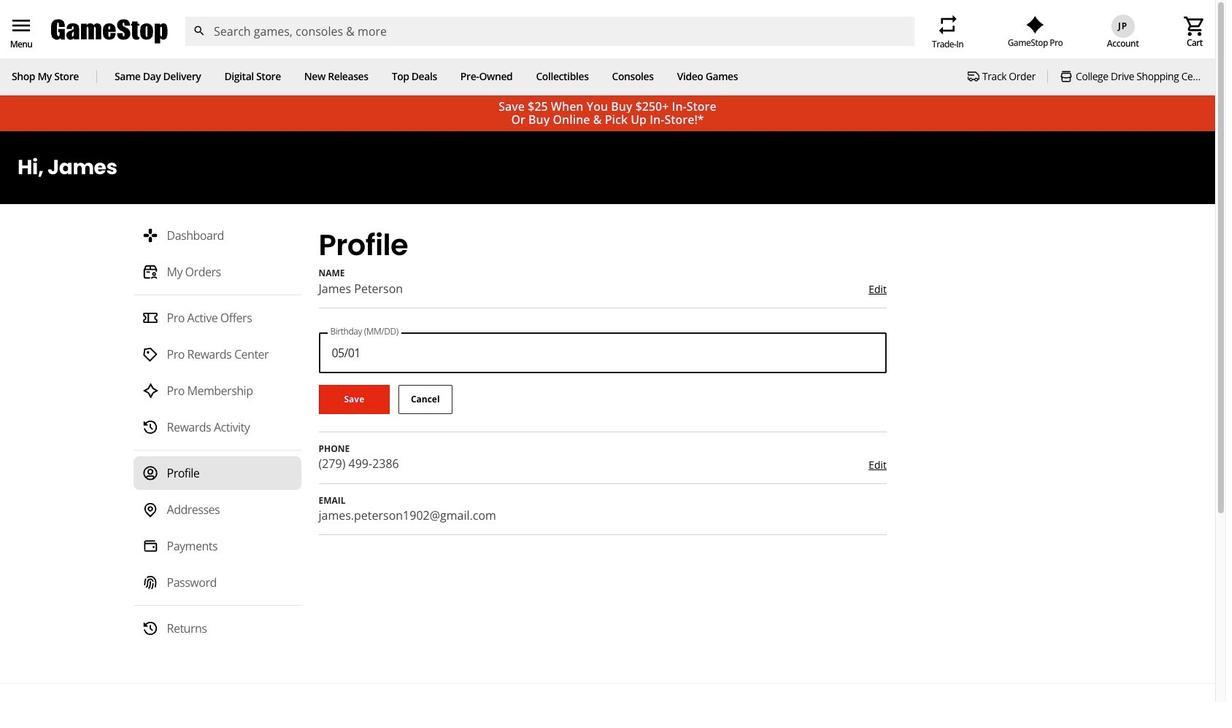 Task type: describe. For each thing, give the bounding box(es) containing it.
gamestop pro icon image
[[1026, 16, 1044, 34]]

rewards activity icon image
[[142, 420, 158, 436]]

my orders icon image
[[142, 264, 158, 280]]

addresses icon image
[[142, 502, 158, 518]]

profile icon image
[[142, 466, 158, 482]]



Task type: locate. For each thing, give the bounding box(es) containing it.
Search games, consoles & more search field
[[214, 17, 888, 46]]

pro active offers icon image
[[142, 310, 158, 326]]

payments icon image
[[142, 539, 158, 555]]

gamestop image
[[51, 17, 168, 45]]

pro membership icon image
[[142, 383, 158, 399]]

password icon image
[[142, 575, 158, 591]]

pro rewards center icon image
[[142, 347, 158, 363]]

returns icon image
[[142, 621, 158, 637]]

None search field
[[185, 17, 914, 46]]

dashboard icon image
[[142, 228, 158, 244]]

None text field
[[319, 332, 887, 373]]



